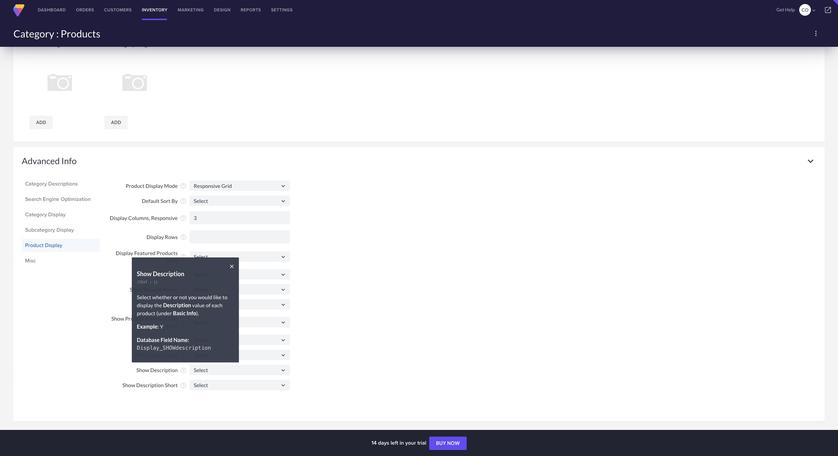 Task type: vqa. For each thing, say whether or not it's contained in the screenshot.
Get
yes



Task type: describe. For each thing, give the bounding box(es) containing it.
category images
[[22, 20, 86, 31]]

name:
[[174, 337, 189, 343]]

product
[[137, 310, 156, 317]]

category for category : products
[[13, 27, 54, 40]]

help_outline inside show availability help_outline
[[180, 272, 187, 278]]

help_outline inside show product price and sale price help_outline
[[180, 320, 187, 326]]

settings
[[271, 7, 293, 13]]

1]
[[154, 281, 158, 285]]

2 vertical spatial price
[[166, 323, 178, 330]]

category for category images
[[22, 20, 57, 31]]

descriptions
[[48, 180, 78, 188]]

(under
[[157, 310, 172, 317]]

search
[[25, 195, 42, 203]]

basic
[[173, 310, 186, 317]]

product display mode help_outline
[[126, 183, 187, 190]]

of
[[206, 302, 211, 309]]


[[812, 7, 818, 13]]

show for show description
[[136, 367, 149, 374]]

help_outline inside display featured products only help_outline
[[180, 254, 187, 261]]

reports
[[241, 7, 261, 13]]

show for show reward points help_outline
[[130, 287, 143, 293]]

value of each product (under
[[137, 302, 223, 317]]

category for category descriptions
[[25, 180, 47, 188]]

help_outline inside "show description short help_outline"
[[180, 383, 187, 389]]

category display link
[[25, 209, 97, 220]]

subcategory image
[[105, 41, 150, 47]]

trial
[[418, 440, 427, 447]]

14 days left in your trial
[[372, 440, 428, 447]]

and
[[158, 316, 167, 322]]

help_outline inside show reward points help_outline
[[180, 287, 187, 293]]

not
[[179, 294, 187, 301]]

display inside category display link
[[48, 211, 66, 218]]

help_outline inside default sort by help_outline
[[180, 198, 187, 205]]

 for display featured products only help_outline
[[280, 254, 287, 261]]

product for product display
[[25, 242, 44, 249]]

columns,
[[128, 215, 150, 221]]

description for show description short help_outline
[[136, 382, 164, 389]]

optimization
[[61, 195, 91, 203]]

 for show reward points help_outline
[[280, 287, 287, 294]]

inventory
[[142, 7, 168, 13]]

help_outline inside display columns, responsive help_outline
[[180, 215, 187, 222]]

show description
[[136, 367, 178, 374]]

[text
[[137, 281, 147, 285]]

help_outline inside show list price help_outline
[[180, 302, 187, 309]]

get
[[777, 7, 785, 12]]

example:
[[137, 324, 159, 330]]

engine
[[43, 195, 59, 203]]

display featured products only help_outline
[[116, 250, 187, 264]]

help_outline inside display rows help_outline
[[180, 234, 187, 241]]

days
[[378, 440, 390, 447]]

help_outline inside "product display mode help_outline"
[[180, 183, 187, 190]]

you
[[157, 337, 166, 344]]

left
[[391, 440, 399, 447]]

description down the or
[[163, 302, 191, 309]]

14
[[372, 440, 377, 447]]

category : products
[[13, 27, 100, 40]]

images
[[59, 20, 86, 31]]

category descriptions
[[25, 180, 78, 188]]

default sort by help_outline
[[142, 198, 187, 205]]

price for help_outline
[[166, 302, 178, 308]]

responsive
[[151, 215, 178, 221]]

sale
[[168, 316, 178, 322]]

show for show availability help_outline
[[138, 272, 151, 278]]

orders
[[76, 7, 94, 13]]

help
[[786, 7, 795, 12]]

example: y
[[137, 324, 163, 330]]

add link for subcategory
[[104, 116, 128, 129]]

display rows help_outline
[[147, 234, 187, 241]]

expand_more for category images
[[806, 20, 817, 32]]

select whether or not you would like to display the
[[137, 294, 228, 309]]

12 help_outline from the top
[[180, 367, 187, 374]]

add link for banner
[[29, 116, 53, 129]]

rows
[[165, 234, 178, 240]]

show description short help_outline
[[122, 382, 187, 389]]

show for show list price help_outline
[[142, 302, 155, 308]]

or
[[173, 294, 178, 301]]

buy now
[[436, 441, 460, 447]]

featured
[[134, 250, 156, 256]]

show availability help_outline
[[138, 272, 187, 278]]

status
[[163, 352, 178, 359]]

 for show product price and sale price help_outline
[[280, 319, 287, 326]]

misc link
[[25, 255, 97, 267]]

 link
[[819, 0, 839, 20]]

advanced info
[[22, 156, 77, 166]]

add for subcategory
[[111, 120, 121, 125]]

search engine optimization link
[[25, 194, 97, 205]]

buy now link
[[430, 437, 467, 451]]

customers
[[104, 7, 132, 13]]

co 
[[802, 7, 818, 13]]

to
[[223, 294, 228, 301]]

dashboard
[[38, 7, 66, 13]]

show for show product price and sale price help_outline
[[111, 316, 124, 322]]

banner image
[[30, 41, 63, 47]]

display_showdescription
[[137, 345, 211, 351]]

display inside subcategory display link
[[57, 226, 74, 234]]

help_outline inside show you save help_outline
[[180, 337, 187, 344]]

now
[[448, 441, 460, 447]]

 for show availability help_outline
[[280, 271, 287, 278]]

buy
[[436, 441, 446, 447]]

more_vert
[[813, 29, 821, 37]]

category descriptions link
[[25, 178, 97, 190]]



Task type: locate. For each thing, give the bounding box(es) containing it.
short
[[165, 382, 178, 389]]

dashboard link
[[33, 0, 71, 20]]

show inside show you save help_outline
[[143, 337, 156, 344]]

1 vertical spatial expand_more
[[806, 156, 817, 167]]

show inside show stock status help_outline
[[135, 352, 148, 359]]

1 horizontal spatial subcategory
[[105, 41, 135, 47]]

products down orders
[[61, 27, 100, 40]]

display inside product display link
[[45, 242, 62, 249]]

2  from the top
[[280, 198, 287, 205]]

1 expand_more from the top
[[806, 20, 817, 32]]

display inside display featured products only help_outline
[[116, 250, 133, 256]]

show inside show description [text : 1]
[[137, 270, 152, 278]]

5 help_outline from the top
[[180, 254, 187, 261]]

0 horizontal spatial add link
[[29, 116, 53, 129]]

product for product display mode help_outline
[[126, 183, 145, 189]]

display left "rows"
[[147, 234, 164, 240]]

 for show stock status help_outline
[[280, 352, 287, 359]]

default
[[142, 198, 160, 204]]

basic info ).
[[173, 310, 199, 317]]

0 horizontal spatial products
[[61, 27, 100, 40]]

display inside "product display mode help_outline"
[[146, 183, 163, 189]]

show reward points help_outline
[[130, 287, 187, 293]]

advanced
[[22, 156, 60, 166]]

0 horizontal spatial image
[[49, 41, 63, 47]]

subcategory for subcategory display
[[25, 226, 55, 234]]

search engine optimization
[[25, 195, 91, 203]]

show inside show list price help_outline
[[142, 302, 155, 308]]

display down subcategory display
[[45, 242, 62, 249]]

marketing
[[178, 7, 204, 13]]

only
[[166, 258, 178, 264]]

select
[[137, 294, 151, 301]]

2 expand_more from the top
[[806, 156, 817, 167]]

show product price and sale price help_outline
[[111, 316, 187, 330]]

the
[[154, 302, 162, 309]]

save
[[167, 337, 178, 344]]

2 help_outline from the top
[[180, 198, 187, 205]]

0 vertical spatial products
[[61, 27, 100, 40]]

info for advanced info
[[61, 156, 77, 166]]


[[280, 183, 287, 190], [280, 198, 287, 205], [280, 254, 287, 261], [280, 271, 287, 278], [280, 287, 287, 294], [280, 302, 287, 309], [280, 319, 287, 326], [280, 337, 287, 344], [280, 352, 287, 359], [280, 367, 287, 374], [280, 382, 287, 389]]

10  from the top
[[280, 367, 287, 374]]

description inside "show description short help_outline"
[[136, 382, 164, 389]]

info down value
[[187, 310, 196, 317]]

your
[[406, 440, 416, 447]]

field
[[161, 337, 173, 343]]

4  from the top
[[280, 271, 287, 278]]

price down sale
[[166, 323, 178, 330]]

description down the show description on the bottom of the page
[[136, 382, 164, 389]]

design
[[214, 7, 231, 13]]

price down the or
[[166, 302, 178, 308]]

0 vertical spatial price
[[166, 302, 178, 308]]

help_outline inside show stock status help_outline
[[180, 352, 187, 359]]

show for show stock status help_outline
[[135, 352, 148, 359]]

0 vertical spatial expand_more
[[806, 20, 817, 32]]

1 horizontal spatial info
[[187, 310, 196, 317]]

5  from the top
[[280, 287, 287, 294]]

6 help_outline from the top
[[180, 272, 187, 278]]

6  from the top
[[280, 302, 287, 309]]

None text field
[[190, 181, 290, 191], [190, 196, 290, 206], [190, 285, 290, 295], [190, 300, 290, 310], [190, 335, 290, 345], [190, 380, 290, 391], [190, 181, 290, 191], [190, 196, 290, 206], [190, 285, 290, 295], [190, 300, 290, 310], [190, 335, 290, 345], [190, 380, 290, 391]]

products for :
[[61, 27, 100, 40]]

1 vertical spatial :
[[150, 281, 152, 285]]

 for show description short help_outline
[[280, 382, 287, 389]]

0 horizontal spatial subcategory
[[25, 226, 55, 234]]

display left columns,
[[110, 215, 127, 221]]

product
[[126, 183, 145, 189], [25, 242, 44, 249], [125, 316, 144, 322]]

).
[[196, 310, 199, 317]]

9 help_outline from the top
[[180, 320, 187, 326]]

1 vertical spatial product
[[25, 242, 44, 249]]

mode
[[164, 183, 178, 189]]

:
[[56, 27, 59, 40], [150, 281, 152, 285]]

database field name: display_showdescription
[[137, 337, 211, 351]]

1 horizontal spatial add link
[[104, 116, 128, 129]]

by
[[172, 198, 178, 204]]

show for show description short help_outline
[[122, 382, 135, 389]]

image for banner image
[[49, 41, 63, 47]]

0 vertical spatial info
[[61, 156, 77, 166]]

10 help_outline from the top
[[180, 337, 187, 344]]

show you save help_outline
[[143, 337, 187, 344]]

products inside display featured products only help_outline
[[157, 250, 178, 256]]

0 vertical spatial subcategory
[[105, 41, 135, 47]]

7 help_outline from the top
[[180, 287, 187, 293]]

show stock status help_outline
[[135, 352, 187, 359]]

display
[[146, 183, 163, 189], [48, 211, 66, 218], [110, 215, 127, 221], [57, 226, 74, 234], [147, 234, 164, 240], [45, 242, 62, 249], [116, 250, 133, 256]]

reward
[[144, 287, 162, 293]]

display columns, responsive help_outline
[[110, 215, 187, 222]]

2 add from the left
[[111, 120, 121, 125]]

add
[[36, 120, 46, 125], [111, 120, 121, 125]]

1 vertical spatial info
[[187, 310, 196, 317]]

product up misc
[[25, 242, 44, 249]]

banner
[[30, 41, 48, 47]]

8 help_outline from the top
[[180, 302, 187, 309]]

category display
[[25, 211, 66, 218]]

None text field
[[190, 252, 290, 262], [190, 269, 290, 280], [190, 317, 290, 328], [190, 350, 290, 361], [190, 365, 290, 376], [190, 252, 290, 262], [190, 269, 290, 280], [190, 317, 290, 328], [190, 350, 290, 361], [190, 365, 290, 376]]

: inside show description [text : 1]
[[150, 281, 152, 285]]

add for banner
[[36, 120, 46, 125]]

image for subcategory image
[[136, 41, 150, 47]]

product up default
[[126, 183, 145, 189]]

0 vertical spatial :
[[56, 27, 59, 40]]

description for show description [text : 1]
[[153, 270, 185, 278]]

display up default
[[146, 183, 163, 189]]

1 help_outline from the top
[[180, 183, 187, 190]]

1 image from the left
[[49, 41, 63, 47]]

info up descriptions at the left top of page
[[61, 156, 77, 166]]

3 help_outline from the top
[[180, 215, 187, 222]]

product display link
[[25, 240, 97, 251]]

description for show description
[[150, 367, 178, 374]]

value
[[192, 302, 205, 309]]

1 horizontal spatial :
[[150, 281, 152, 285]]

show inside show reward points help_outline
[[130, 287, 143, 293]]

expand_more for advanced info
[[806, 156, 817, 167]]

price for and
[[145, 316, 157, 322]]

each
[[212, 302, 223, 309]]

3  from the top
[[280, 254, 287, 261]]

show inside show availability help_outline
[[138, 272, 151, 278]]

display
[[137, 302, 153, 309]]

7  from the top
[[280, 319, 287, 326]]

1 horizontal spatial products
[[157, 250, 178, 256]]

info for basic info ).
[[187, 310, 196, 317]]

subcategory for subcategory image
[[105, 41, 135, 47]]

product display
[[25, 242, 62, 249]]

8  from the top
[[280, 337, 287, 344]]

11  from the top
[[280, 382, 287, 389]]

product inside "product display mode help_outline"
[[126, 183, 145, 189]]

display down search engine optimization
[[48, 211, 66, 218]]

in
[[400, 440, 404, 447]]

product inside show product price and sale price help_outline
[[125, 316, 144, 322]]

2 add link from the left
[[104, 116, 128, 129]]

more_vert button
[[810, 27, 823, 40]]

1 vertical spatial products
[[157, 250, 178, 256]]

subcategory display link
[[25, 225, 97, 236]]

stock
[[149, 352, 162, 359]]

description down "only"
[[153, 270, 185, 278]]

availability
[[152, 272, 178, 278]]

1 horizontal spatial image
[[136, 41, 150, 47]]

0 vertical spatial product
[[126, 183, 145, 189]]

: up banner image
[[56, 27, 59, 40]]

show list price help_outline
[[142, 302, 187, 309]]

show for show you save help_outline
[[143, 337, 156, 344]]

1 add link from the left
[[29, 116, 53, 129]]

0 horizontal spatial info
[[61, 156, 77, 166]]

subcategory display
[[25, 226, 74, 234]]

product up the example: at the bottom
[[125, 316, 144, 322]]

price inside show list price help_outline
[[166, 302, 178, 308]]

11 help_outline from the top
[[180, 352, 187, 359]]

show inside show product price and sale price help_outline
[[111, 316, 124, 322]]

1 add from the left
[[36, 120, 46, 125]]

display inside display columns, responsive help_outline
[[110, 215, 127, 221]]

1  from the top
[[280, 183, 287, 190]]

2 image from the left
[[136, 41, 150, 47]]

display inside display rows help_outline
[[147, 234, 164, 240]]

database
[[137, 337, 160, 343]]

 for default sort by help_outline
[[280, 198, 287, 205]]

 for product display mode help_outline
[[280, 183, 287, 190]]

misc
[[25, 257, 36, 265]]

4 help_outline from the top
[[180, 234, 187, 241]]

9  from the top
[[280, 352, 287, 359]]

show description [text : 1]
[[137, 270, 185, 285]]

2 vertical spatial product
[[125, 316, 144, 322]]

show for show description [text : 1]
[[137, 270, 152, 278]]

would
[[198, 294, 212, 301]]

subcategory
[[105, 41, 135, 47], [25, 226, 55, 234]]

products up "only"
[[157, 250, 178, 256]]

co
[[802, 7, 809, 13]]

1 vertical spatial price
[[145, 316, 157, 322]]

description down show stock status help_outline
[[150, 367, 178, 374]]

 for show list price help_outline
[[280, 302, 287, 309]]

display down category display link
[[57, 226, 74, 234]]

show inside "show description short help_outline"
[[122, 382, 135, 389]]

description
[[153, 270, 185, 278], [163, 302, 191, 309], [150, 367, 178, 374], [136, 382, 164, 389]]

1 vertical spatial subcategory
[[25, 226, 55, 234]]

image
[[49, 41, 63, 47], [136, 41, 150, 47]]

expand_more
[[806, 20, 817, 32], [806, 156, 817, 167]]

0 horizontal spatial :
[[56, 27, 59, 40]]

description inside show description [text : 1]
[[153, 270, 185, 278]]

products
[[61, 27, 100, 40], [157, 250, 178, 256]]

category for category display
[[25, 211, 47, 218]]

None number field
[[190, 211, 290, 225], [190, 231, 290, 244], [190, 211, 290, 225], [190, 231, 290, 244]]

 for show you save help_outline
[[280, 337, 287, 344]]

like
[[213, 294, 222, 301]]

y
[[160, 324, 163, 330]]

display left 'featured'
[[116, 250, 133, 256]]

you
[[188, 294, 197, 301]]

price
[[166, 302, 178, 308], [145, 316, 157, 322], [166, 323, 178, 330]]

1 horizontal spatial add
[[111, 120, 121, 125]]

price up example: y at left bottom
[[145, 316, 157, 322]]

13 help_outline from the top
[[180, 383, 187, 389]]

whether
[[152, 294, 172, 301]]

: left 1]
[[150, 281, 152, 285]]

products for featured
[[157, 250, 178, 256]]

0 horizontal spatial add
[[36, 120, 46, 125]]

points
[[163, 287, 178, 293]]



